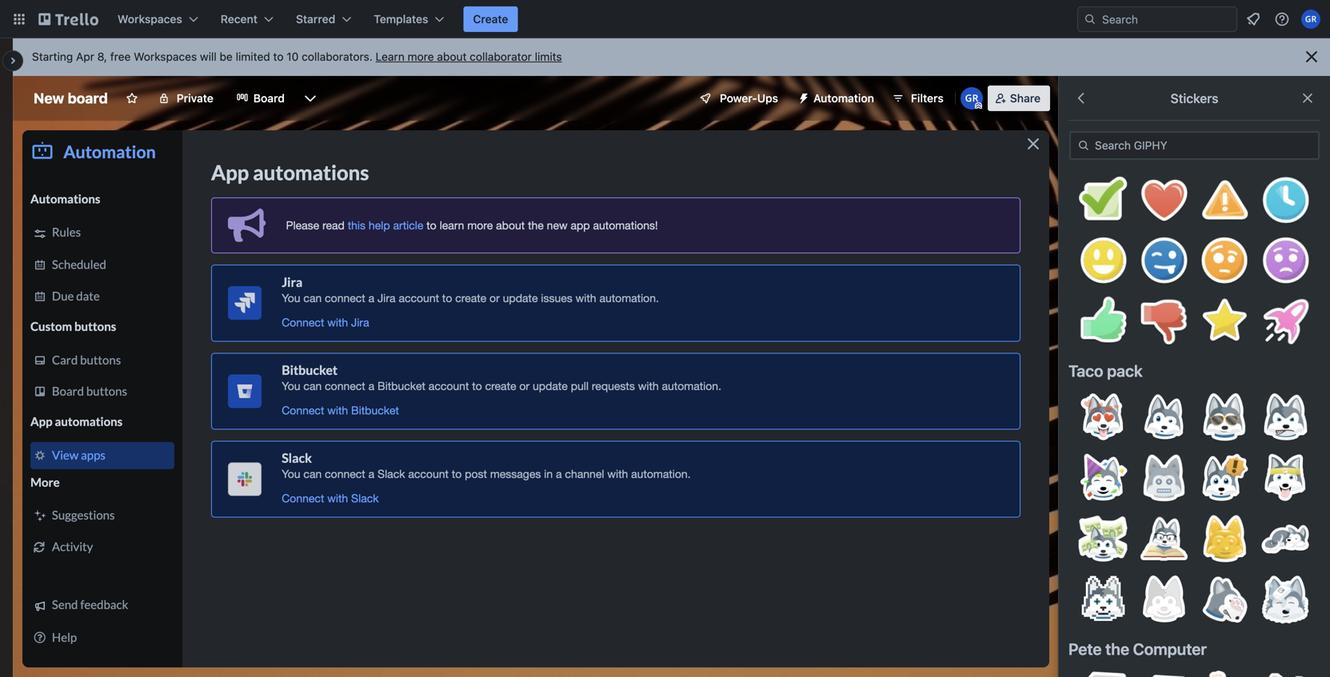 Task type: vqa. For each thing, say whether or not it's contained in the screenshot.
collaborator
yes



Task type: describe. For each thing, give the bounding box(es) containing it.
primary element
[[0, 0, 1331, 38]]

limited
[[236, 50, 270, 63]]

sm image inside automation button
[[792, 86, 814, 108]]

the
[[1106, 640, 1130, 659]]

Search GIPHY text field
[[1070, 131, 1321, 160]]

automation
[[814, 92, 875, 105]]

ups
[[758, 92, 779, 105]]

create button
[[464, 6, 518, 32]]

will
[[200, 50, 217, 63]]

templates button
[[364, 6, 454, 32]]

this member is an admin of this board. image
[[975, 102, 983, 110]]

starred button
[[287, 6, 361, 32]]

0 notifications image
[[1245, 10, 1264, 29]]

taco pack
[[1069, 362, 1143, 381]]

limits
[[535, 50, 562, 63]]

new board
[[34, 90, 108, 107]]

stickers
[[1171, 91, 1219, 106]]

more
[[408, 50, 434, 63]]

taco
[[1069, 362, 1104, 381]]

recent button
[[211, 6, 283, 32]]

1 vertical spatial workspaces
[[134, 50, 197, 63]]

board link
[[226, 86, 294, 111]]

board
[[68, 90, 108, 107]]

filters button
[[888, 86, 949, 111]]

10
[[287, 50, 299, 63]]

about
[[437, 50, 467, 63]]



Task type: locate. For each thing, give the bounding box(es) containing it.
share button
[[988, 86, 1051, 111]]

workspaces inside workspaces dropdown button
[[118, 12, 182, 26]]

collaborator
[[470, 50, 532, 63]]

learn more about collaborator limits link
[[376, 50, 562, 63]]

workspaces button
[[108, 6, 208, 32]]

filters
[[912, 92, 944, 105]]

pack
[[1108, 362, 1143, 381]]

Search field
[[1097, 7, 1237, 31]]

starting
[[32, 50, 73, 63]]

learn
[[376, 50, 405, 63]]

share
[[1011, 92, 1041, 105]]

back to home image
[[38, 6, 98, 32]]

create
[[473, 12, 509, 26]]

templates
[[374, 12, 429, 26]]

workspaces down workspaces dropdown button
[[134, 50, 197, 63]]

starred
[[296, 12, 336, 26]]

star or unstar board image
[[126, 92, 138, 105]]

board
[[254, 92, 285, 105]]

open information menu image
[[1275, 11, 1291, 27]]

free
[[110, 50, 131, 63]]

to
[[273, 50, 284, 63]]

apr
[[76, 50, 94, 63]]

power-ups button
[[688, 86, 788, 111]]

computer
[[1134, 640, 1208, 659]]

automation button
[[792, 86, 884, 111]]

1 vertical spatial sm image
[[1076, 138, 1092, 154]]

starting apr 8, free workspaces will be limited to 10 collaborators. learn more about collaborator limits
[[32, 50, 562, 63]]

recent
[[221, 12, 258, 26]]

0 vertical spatial workspaces
[[118, 12, 182, 26]]

Board name text field
[[26, 86, 116, 111]]

power-
[[720, 92, 758, 105]]

collaborators.
[[302, 50, 373, 63]]

customize views image
[[303, 90, 319, 106]]

1 horizontal spatial sm image
[[1076, 138, 1092, 154]]

private
[[177, 92, 214, 105]]

be
[[220, 50, 233, 63]]

power-ups
[[720, 92, 779, 105]]

search image
[[1084, 13, 1097, 26]]

private button
[[148, 86, 223, 111]]

workspaces up free
[[118, 12, 182, 26]]

0 horizontal spatial sm image
[[792, 86, 814, 108]]

greg robinson (gregrobinson96) image
[[1302, 10, 1321, 29]]

new
[[34, 90, 64, 107]]

pete the computer
[[1069, 640, 1208, 659]]

pete
[[1069, 640, 1102, 659]]

8,
[[97, 50, 107, 63]]

workspaces
[[118, 12, 182, 26], [134, 50, 197, 63]]

greg robinson (gregrobinson96) image
[[961, 87, 983, 110]]

sm image
[[792, 86, 814, 108], [1076, 138, 1092, 154]]

0 vertical spatial sm image
[[792, 86, 814, 108]]



